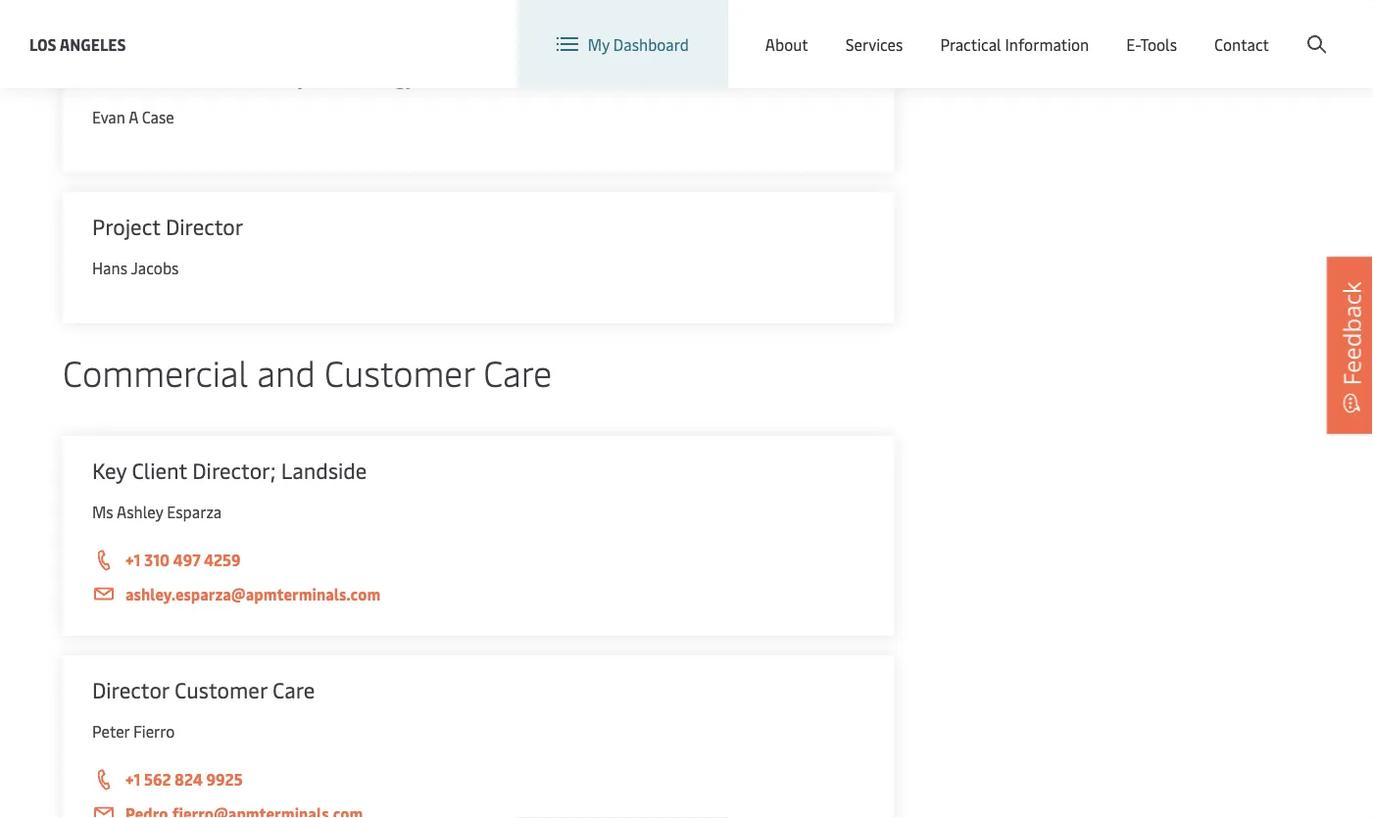 Task type: locate. For each thing, give the bounding box(es) containing it.
+1 562 824 9925
[[125, 769, 243, 790]]

project
[[92, 212, 160, 241]]

+1
[[125, 549, 140, 570], [125, 769, 140, 790]]

evan
[[92, 106, 125, 127]]

0 horizontal spatial care
[[272, 675, 315, 704]]

login / create account
[[1178, 18, 1336, 39]]

location
[[872, 18, 932, 39]]

practical information
[[940, 34, 1089, 55]]

4259
[[204, 549, 241, 570]]

director up peter fierro in the bottom of the page
[[92, 675, 169, 704]]

practical information button
[[940, 0, 1089, 88]]

peter fierro
[[92, 721, 175, 742]]

feedback button
[[1327, 257, 1373, 434]]

+1 310 497 4259
[[125, 549, 241, 570]]

1 vertical spatial care
[[272, 675, 315, 704]]

e-tools
[[1126, 34, 1177, 55]]

0 vertical spatial care
[[484, 348, 552, 396]]

1 vertical spatial customer
[[174, 675, 267, 704]]

director up jacobs
[[166, 212, 243, 241]]

about
[[765, 34, 808, 55]]

client
[[132, 456, 187, 485]]

care
[[484, 348, 552, 396], [272, 675, 315, 704]]

create
[[1229, 18, 1275, 39]]

contact
[[1214, 34, 1269, 55]]

los angeles
[[29, 33, 126, 54]]

dashboard
[[613, 34, 689, 55]]

menu
[[1044, 18, 1084, 39]]

global menu button
[[952, 0, 1104, 58]]

+1 left 562
[[125, 769, 140, 790]]

/
[[1219, 18, 1225, 39]]

1 +1 from the top
[[125, 549, 140, 570]]

login
[[1178, 18, 1216, 39]]

my dashboard button
[[556, 0, 689, 88]]

0 horizontal spatial customer
[[174, 675, 267, 704]]

0 vertical spatial director
[[166, 212, 243, 241]]

jacobs
[[131, 257, 179, 278]]

commercial
[[63, 348, 248, 396]]

global
[[995, 18, 1040, 39]]

e-
[[1126, 34, 1140, 55]]

head of asset delivery & strategy
[[92, 61, 417, 90]]

key
[[92, 456, 127, 485]]

director
[[166, 212, 243, 241], [92, 675, 169, 704]]

fierro
[[133, 721, 175, 742]]

services button
[[846, 0, 903, 88]]

0 vertical spatial +1
[[125, 549, 140, 570]]

my dashboard
[[588, 34, 689, 55]]

feedback
[[1335, 282, 1367, 386]]

strategy
[[335, 61, 417, 90]]

services
[[846, 34, 903, 55]]

1 vertical spatial +1
[[125, 769, 140, 790]]

customer
[[324, 348, 475, 396], [174, 675, 267, 704]]

0 vertical spatial customer
[[324, 348, 475, 396]]

landside
[[281, 456, 367, 485]]

+1 left the 310
[[125, 549, 140, 570]]

497
[[173, 549, 200, 570]]

switch location
[[822, 18, 932, 39]]

peter
[[92, 721, 130, 742]]

2 +1 from the top
[[125, 769, 140, 790]]

login / create account link
[[1141, 0, 1336, 58]]

tools
[[1140, 34, 1177, 55]]

delivery
[[231, 61, 309, 90]]



Task type: describe. For each thing, give the bounding box(es) containing it.
ashley.esparza@apmterminals.com
[[125, 584, 381, 605]]

director customer care
[[92, 675, 315, 704]]

310
[[144, 549, 170, 570]]

&
[[314, 61, 330, 90]]

evan a case
[[92, 106, 174, 127]]

global menu
[[995, 18, 1084, 39]]

ms
[[92, 501, 113, 522]]

e-tools button
[[1126, 0, 1177, 88]]

+1 562 824 9925 link
[[92, 767, 865, 793]]

hans jacobs
[[92, 257, 179, 278]]

los
[[29, 33, 56, 54]]

commercial and customer care
[[63, 348, 552, 396]]

a
[[129, 106, 138, 127]]

contact button
[[1214, 0, 1269, 88]]

project director
[[92, 212, 243, 241]]

+1 for key
[[125, 549, 140, 570]]

824
[[175, 769, 203, 790]]

and
[[257, 348, 315, 396]]

switch
[[822, 18, 868, 39]]

angeles
[[60, 33, 126, 54]]

practical
[[940, 34, 1001, 55]]

9925
[[206, 769, 243, 790]]

asset
[[173, 61, 226, 90]]

switch location button
[[790, 18, 932, 39]]

of
[[147, 61, 168, 90]]

my
[[588, 34, 610, 55]]

562
[[144, 769, 171, 790]]

about button
[[765, 0, 808, 88]]

esparza
[[167, 501, 222, 522]]

los angeles link
[[29, 32, 126, 56]]

1 vertical spatial director
[[92, 675, 169, 704]]

information
[[1005, 34, 1089, 55]]

+1 310 497 4259 link
[[92, 548, 865, 573]]

case
[[142, 106, 174, 127]]

hans
[[92, 257, 127, 278]]

1 horizontal spatial customer
[[324, 348, 475, 396]]

ashley
[[117, 501, 163, 522]]

account
[[1278, 18, 1336, 39]]

head
[[92, 61, 142, 90]]

ashley.esparza@apmterminals.com link
[[92, 582, 865, 607]]

+1 for director
[[125, 769, 140, 790]]

1 horizontal spatial care
[[484, 348, 552, 396]]

director;
[[192, 456, 276, 485]]

ms ashley esparza
[[92, 501, 222, 522]]

key client director; landside
[[92, 456, 367, 485]]



Task type: vqa. For each thing, say whether or not it's contained in the screenshot.
Practical
yes



